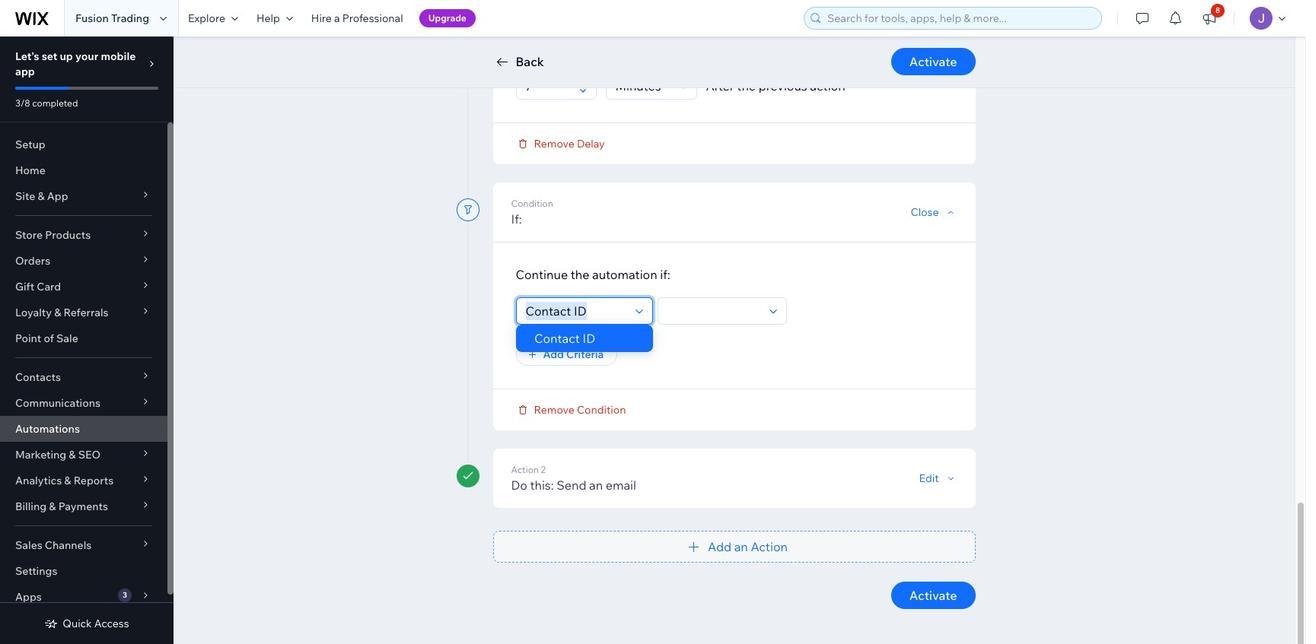 Task type: locate. For each thing, give the bounding box(es) containing it.
1 vertical spatial the
[[737, 78, 756, 93]]

an inside action 2 do this: send an email
[[589, 478, 603, 493]]

perform
[[610, 41, 656, 57]]

loyalty
[[15, 306, 52, 320]]

billing & payments
[[15, 500, 108, 514]]

& for analytics
[[64, 474, 71, 488]]

access
[[94, 618, 129, 631]]

email
[[606, 478, 637, 493]]

1 remove from the top
[[534, 137, 575, 150]]

do
[[511, 478, 528, 493]]

remove down add criteria button
[[534, 403, 575, 417]]

the right perform
[[659, 41, 678, 57]]

0 horizontal spatial an
[[589, 478, 603, 493]]

the up select criteria field
[[571, 267, 590, 282]]

automations link
[[0, 417, 168, 442]]

action
[[511, 464, 539, 476], [751, 539, 788, 555]]

0 vertical spatial action
[[735, 41, 771, 57]]

fusion
[[75, 11, 109, 25]]

choose
[[516, 41, 559, 57]]

1 activate from the top
[[910, 54, 958, 69]]

setup
[[15, 138, 45, 152]]

None number field
[[521, 73, 575, 99]]

contact
[[535, 331, 580, 346]]

1 vertical spatial activate
[[910, 588, 958, 603]]

0 vertical spatial activate button
[[892, 48, 976, 75]]

0 vertical spatial activate
[[910, 54, 958, 69]]

contacts
[[15, 371, 61, 385]]

quick
[[63, 618, 92, 631]]

help button
[[247, 0, 302, 37]]

activate button
[[892, 48, 976, 75], [892, 582, 976, 610]]

criteria
[[567, 348, 604, 361]]

marketing & seo
[[15, 448, 101, 462]]

the for continue the automation if:
[[571, 267, 590, 282]]

2 horizontal spatial the
[[737, 78, 756, 93]]

sales
[[15, 539, 42, 553]]

remove delay
[[534, 137, 605, 150]]

0 vertical spatial an
[[589, 478, 603, 493]]

8
[[1216, 5, 1221, 15]]

automation
[[592, 267, 658, 282]]

& right loyalty
[[54, 306, 61, 320]]

0 vertical spatial remove
[[534, 137, 575, 150]]

edit
[[919, 472, 939, 485]]

the
[[659, 41, 678, 57], [737, 78, 756, 93], [571, 267, 590, 282]]

marketing & seo button
[[0, 442, 168, 468]]

help
[[257, 11, 280, 25]]

analytics & reports button
[[0, 468, 168, 494]]

& right site
[[38, 190, 45, 203]]

store products button
[[0, 222, 168, 248]]

& for loyalty
[[54, 306, 61, 320]]

setup link
[[0, 132, 168, 158]]

add an action
[[708, 539, 788, 555]]

condition up the if:
[[511, 198, 553, 209]]

add an action button
[[493, 531, 976, 563]]

1 horizontal spatial the
[[659, 41, 678, 57]]

action up after the previous action
[[735, 41, 771, 57]]

1 vertical spatial action
[[751, 539, 788, 555]]

marketing
[[15, 448, 66, 462]]

let's
[[15, 49, 39, 63]]

1 horizontal spatial action
[[751, 539, 788, 555]]

orders
[[15, 254, 50, 268]]

loyalty & referrals button
[[0, 300, 168, 326]]

remove
[[534, 137, 575, 150], [534, 403, 575, 417]]

the right after
[[737, 78, 756, 93]]

0 horizontal spatial the
[[571, 267, 590, 282]]

remove for choose
[[534, 137, 575, 150]]

1 vertical spatial add
[[708, 539, 732, 555]]

edit button
[[919, 472, 958, 485]]

2 activate from the top
[[910, 588, 958, 603]]

add for add an action
[[708, 539, 732, 555]]

condition down 'criteria' on the bottom of page
[[577, 403, 626, 417]]

contacts button
[[0, 365, 168, 391]]

action inside button
[[751, 539, 788, 555]]

analytics & reports
[[15, 474, 114, 488]]

1 vertical spatial activate button
[[892, 582, 976, 610]]

contact id option
[[516, 325, 653, 353]]

None field
[[611, 73, 675, 99], [663, 298, 765, 324], [611, 73, 675, 99], [663, 298, 765, 324]]

analytics
[[15, 474, 62, 488]]

0 vertical spatial add
[[543, 348, 564, 361]]

site
[[15, 190, 35, 203]]

0 horizontal spatial add
[[543, 348, 564, 361]]

& right billing
[[49, 500, 56, 514]]

billing & payments button
[[0, 494, 168, 520]]

& left the reports
[[64, 474, 71, 488]]

hire a professional
[[311, 11, 403, 25]]

0 vertical spatial condition
[[511, 198, 553, 209]]

gift card
[[15, 280, 61, 294]]

completed
[[32, 97, 78, 109]]

1 horizontal spatial action
[[810, 78, 846, 93]]

1 horizontal spatial condition
[[577, 403, 626, 417]]

when
[[562, 41, 593, 57]]

1 vertical spatial an
[[735, 539, 748, 555]]

remove left the delay
[[534, 137, 575, 150]]

referrals
[[64, 306, 109, 320]]

0 horizontal spatial action
[[511, 464, 539, 476]]

automations
[[15, 423, 80, 436]]

loyalty & referrals
[[15, 306, 109, 320]]

hire a professional link
[[302, 0, 412, 37]]

2 remove from the top
[[534, 403, 575, 417]]

site & app
[[15, 190, 68, 203]]

condition
[[511, 198, 553, 209], [577, 403, 626, 417]]

set
[[42, 49, 57, 63]]

add
[[543, 348, 564, 361], [708, 539, 732, 555]]

store
[[15, 228, 43, 242]]

0 vertical spatial action
[[511, 464, 539, 476]]

1 vertical spatial condition
[[577, 403, 626, 417]]

home link
[[0, 158, 168, 184]]

sidebar element
[[0, 37, 174, 645]]

remove condition
[[534, 403, 626, 417]]

up
[[60, 49, 73, 63]]

home
[[15, 164, 46, 177]]

channels
[[45, 539, 92, 553]]

point of sale
[[15, 332, 78, 346]]

seo
[[78, 448, 101, 462]]

action right previous
[[810, 78, 846, 93]]

1 vertical spatial remove
[[534, 403, 575, 417]]

gift card button
[[0, 274, 168, 300]]

2 vertical spatial the
[[571, 267, 590, 282]]

continue the automation if:
[[516, 267, 671, 282]]

&
[[38, 190, 45, 203], [54, 306, 61, 320], [69, 448, 76, 462], [64, 474, 71, 488], [49, 500, 56, 514]]

your
[[75, 49, 98, 63]]

an
[[589, 478, 603, 493], [735, 539, 748, 555]]

1 vertical spatial action
[[810, 78, 846, 93]]

1 horizontal spatial an
[[735, 539, 748, 555]]

& inside "popup button"
[[54, 306, 61, 320]]

1 horizontal spatial add
[[708, 539, 732, 555]]

& left 'seo'
[[69, 448, 76, 462]]



Task type: vqa. For each thing, say whether or not it's contained in the screenshot.
Overview link
no



Task type: describe. For each thing, give the bounding box(es) containing it.
sales channels
[[15, 539, 92, 553]]

0 horizontal spatial action
[[735, 41, 771, 57]]

choose when to perform the following action
[[516, 41, 771, 57]]

0 vertical spatial the
[[659, 41, 678, 57]]

the for after the previous action
[[737, 78, 756, 93]]

activate for 2nd activate button
[[910, 588, 958, 603]]

close button
[[911, 205, 958, 219]]

condition if:
[[511, 198, 553, 227]]

card
[[37, 280, 61, 294]]

3/8 completed
[[15, 97, 78, 109]]

back
[[516, 54, 544, 69]]

8 button
[[1193, 0, 1227, 37]]

site & app button
[[0, 184, 168, 209]]

payments
[[58, 500, 108, 514]]

previous
[[759, 78, 808, 93]]

action inside action 2 do this: send an email
[[511, 464, 539, 476]]

upgrade
[[428, 12, 467, 24]]

upgrade button
[[419, 9, 476, 27]]

settings link
[[0, 559, 168, 585]]

mobile
[[101, 49, 136, 63]]

reports
[[74, 474, 114, 488]]

app
[[15, 65, 35, 78]]

quick access button
[[44, 618, 129, 631]]

& for marketing
[[69, 448, 76, 462]]

fusion trading
[[75, 11, 149, 25]]

2 activate button from the top
[[892, 582, 976, 610]]

communications button
[[0, 391, 168, 417]]

store products
[[15, 228, 91, 242]]

a
[[334, 11, 340, 25]]

add criteria button
[[516, 343, 618, 366]]

communications
[[15, 397, 101, 410]]

an inside button
[[735, 539, 748, 555]]

2
[[541, 464, 546, 476]]

remove for continue
[[534, 403, 575, 417]]

action 2 do this: send an email
[[511, 464, 637, 493]]

let's set up your mobile app
[[15, 49, 136, 78]]

following
[[681, 41, 733, 57]]

professional
[[342, 11, 403, 25]]

point of sale link
[[0, 326, 168, 352]]

close
[[911, 205, 939, 219]]

& for site
[[38, 190, 45, 203]]

0 horizontal spatial condition
[[511, 198, 553, 209]]

apps
[[15, 591, 42, 605]]

1 activate button from the top
[[892, 48, 976, 75]]

contact id
[[535, 331, 596, 346]]

send
[[557, 478, 587, 493]]

delay
[[577, 137, 605, 150]]

explore
[[188, 11, 225, 25]]

orders button
[[0, 248, 168, 274]]

back button
[[493, 53, 544, 71]]

3
[[123, 591, 127, 601]]

add criteria
[[543, 348, 604, 361]]

3/8
[[15, 97, 30, 109]]

id
[[583, 331, 596, 346]]

Select criteria field
[[521, 298, 631, 324]]

sale
[[56, 332, 78, 346]]

products
[[45, 228, 91, 242]]

Search for tools, apps, help & more... field
[[823, 8, 1097, 29]]

& for billing
[[49, 500, 56, 514]]

if:
[[660, 267, 671, 282]]

app
[[47, 190, 68, 203]]

continue
[[516, 267, 568, 282]]

billing
[[15, 500, 47, 514]]

add for add criteria
[[543, 348, 564, 361]]

of
[[44, 332, 54, 346]]

trading
[[111, 11, 149, 25]]

activate for 1st activate button from the top of the page
[[910, 54, 958, 69]]

this:
[[530, 478, 554, 493]]

point
[[15, 332, 41, 346]]

remove condition button
[[516, 403, 626, 417]]

quick access
[[63, 618, 129, 631]]

if:
[[511, 211, 522, 227]]

remove delay button
[[516, 137, 605, 150]]

after the previous action
[[706, 78, 846, 93]]

gift
[[15, 280, 34, 294]]

sales channels button
[[0, 533, 168, 559]]

to
[[596, 41, 607, 57]]



